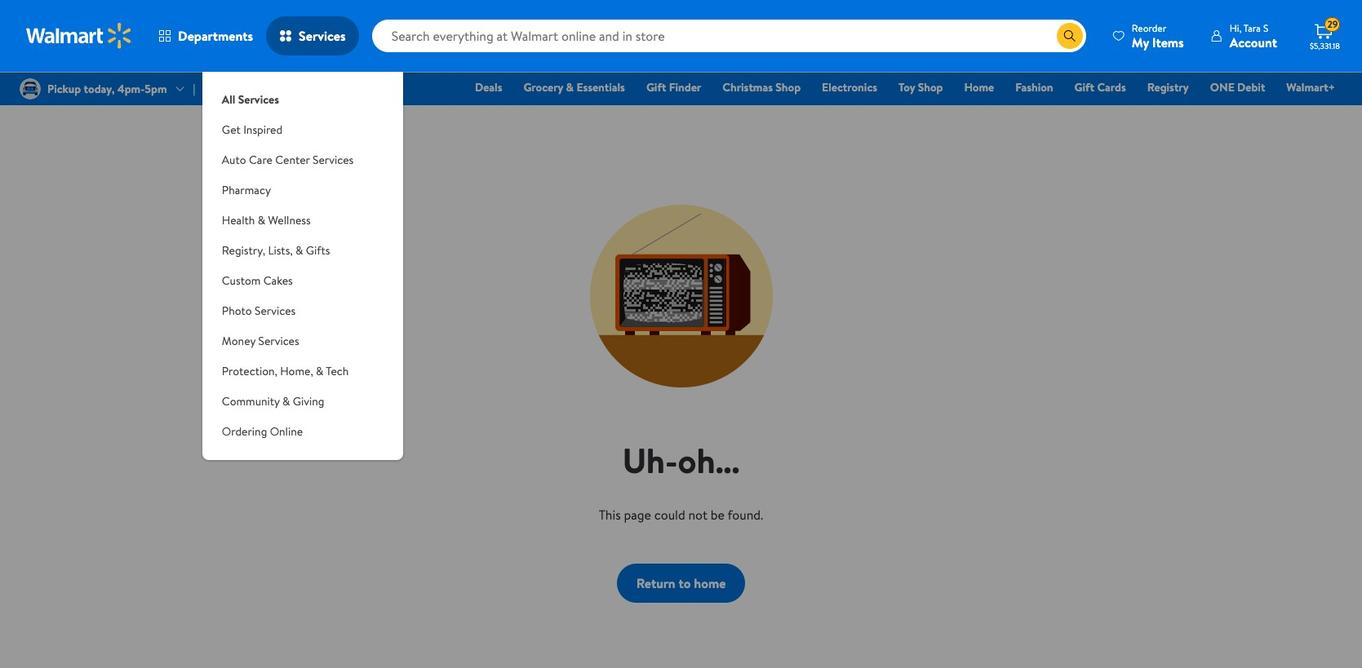 Task type: vqa. For each thing, say whether or not it's contained in the screenshot.
extra
no



Task type: locate. For each thing, give the bounding box(es) containing it.
services up protection, home, & tech
[[258, 333, 299, 349]]

wellness
[[268, 212, 311, 229]]

one debit link
[[1203, 78, 1273, 96]]

search icon image
[[1064, 29, 1077, 42]]

gift finder link
[[639, 78, 709, 96]]

gift finder
[[647, 79, 702, 96]]

& right 'health'
[[258, 212, 265, 229]]

clear search field text image
[[1038, 29, 1051, 42]]

protection, home, & tech button
[[202, 357, 403, 387]]

protection, home, & tech
[[222, 363, 349, 380]]

online
[[270, 424, 303, 440]]

shop
[[776, 79, 801, 96], [918, 79, 943, 96]]

health & wellness
[[222, 212, 311, 229]]

gift
[[647, 79, 667, 96], [1075, 79, 1095, 96]]

christmas shop link
[[716, 78, 808, 96]]

all services link
[[202, 72, 403, 115]]

Walmart Site-Wide search field
[[372, 20, 1087, 52]]

shop right the toy on the top right
[[918, 79, 943, 96]]

2 gift from the left
[[1075, 79, 1095, 96]]

money
[[222, 333, 256, 349]]

lists,
[[268, 243, 293, 259]]

1 gift from the left
[[647, 79, 667, 96]]

ordering online button
[[202, 417, 403, 447]]

1 shop from the left
[[776, 79, 801, 96]]

hi,
[[1230, 21, 1242, 35]]

services down cakes
[[255, 303, 296, 319]]

custom cakes button
[[202, 266, 403, 296]]

photo
[[222, 303, 252, 319]]

services right all
[[238, 91, 279, 108]]

& right grocery
[[566, 79, 574, 96]]

essentials
[[577, 79, 625, 96]]

shop right christmas
[[776, 79, 801, 96]]

hi, tara s account
[[1230, 21, 1278, 51]]

gift cards link
[[1068, 78, 1134, 96]]

oh...
[[678, 436, 740, 485]]

0 horizontal spatial shop
[[776, 79, 801, 96]]

inspired
[[243, 122, 283, 138]]

community
[[222, 394, 280, 410]]

electronics link
[[815, 78, 885, 96]]

registry, lists, & gifts button
[[202, 236, 403, 266]]

grocery & essentials link
[[516, 78, 633, 96]]

tara
[[1244, 21, 1262, 35]]

29
[[1328, 17, 1339, 31]]

services up all services link
[[299, 27, 346, 45]]

1 horizontal spatial shop
[[918, 79, 943, 96]]

0 horizontal spatial gift
[[647, 79, 667, 96]]

gift left cards
[[1075, 79, 1095, 96]]

&
[[566, 79, 574, 96], [258, 212, 265, 229], [296, 243, 303, 259], [316, 363, 324, 380], [283, 394, 290, 410]]

services for all services
[[238, 91, 279, 108]]

Search search field
[[372, 20, 1087, 52]]

& left giving
[[283, 394, 290, 410]]

gift left finder
[[647, 79, 667, 96]]

return to home
[[637, 574, 726, 592]]

registry link
[[1141, 78, 1197, 96]]

2 shop from the left
[[918, 79, 943, 96]]

not
[[689, 506, 708, 524]]

walmart image
[[26, 23, 132, 49]]

get inspired
[[222, 122, 283, 138]]

protection,
[[222, 363, 278, 380]]

services
[[299, 27, 346, 45], [238, 91, 279, 108], [313, 152, 354, 168], [255, 303, 296, 319], [258, 333, 299, 349]]

registry
[[1148, 79, 1190, 96]]

home link
[[957, 78, 1002, 96]]

christmas shop
[[723, 79, 801, 96]]

home
[[694, 574, 726, 592]]

get inspired button
[[202, 115, 403, 145]]

custom cakes
[[222, 273, 293, 289]]

return to home link
[[617, 564, 746, 603]]

gift inside "link"
[[1075, 79, 1095, 96]]

could
[[655, 506, 686, 524]]

1 horizontal spatial gift
[[1075, 79, 1095, 96]]

electronics
[[822, 79, 878, 96]]

care
[[249, 152, 273, 168]]

& for essentials
[[566, 79, 574, 96]]

this
[[599, 506, 621, 524]]



Task type: describe. For each thing, give the bounding box(es) containing it.
pharmacy
[[222, 182, 271, 198]]

custom
[[222, 273, 261, 289]]

get
[[222, 122, 241, 138]]

registry, lists, & gifts
[[222, 243, 330, 259]]

reorder
[[1132, 21, 1167, 35]]

deals
[[475, 79, 503, 96]]

walmart+ link
[[1280, 78, 1343, 96]]

grocery
[[524, 79, 564, 96]]

& left gifts at the top left
[[296, 243, 303, 259]]

be
[[711, 506, 725, 524]]

uh-oh...
[[623, 436, 740, 485]]

return
[[637, 574, 676, 592]]

services right center
[[313, 152, 354, 168]]

community & giving
[[222, 394, 325, 410]]

gift cards
[[1075, 79, 1127, 96]]

auto
[[222, 152, 246, 168]]

pharmacy button
[[202, 176, 403, 206]]

found.
[[728, 506, 764, 524]]

deals link
[[468, 78, 510, 96]]

services inside popup button
[[299, 27, 346, 45]]

home,
[[280, 363, 313, 380]]

photo services
[[222, 303, 296, 319]]

grocery & essentials
[[524, 79, 625, 96]]

all
[[222, 91, 235, 108]]

all services
[[222, 91, 279, 108]]

gifts
[[306, 243, 330, 259]]

ordering
[[222, 424, 267, 440]]

health & wellness button
[[202, 206, 403, 236]]

my
[[1132, 33, 1150, 51]]

toy
[[899, 79, 916, 96]]

registry,
[[222, 243, 266, 259]]

fashion link
[[1009, 78, 1061, 96]]

services button
[[266, 16, 359, 56]]

cakes
[[264, 273, 293, 289]]

this page could not be found.
[[599, 506, 764, 524]]

toy shop
[[899, 79, 943, 96]]

money services
[[222, 333, 299, 349]]

departments button
[[145, 16, 266, 56]]

tech
[[326, 363, 349, 380]]

uh-
[[623, 436, 678, 485]]

home
[[965, 79, 995, 96]]

shop for toy shop
[[918, 79, 943, 96]]

& for wellness
[[258, 212, 265, 229]]

fashion
[[1016, 79, 1054, 96]]

debit
[[1238, 79, 1266, 96]]

one debit
[[1211, 79, 1266, 96]]

money services button
[[202, 327, 403, 357]]

gift for gift finder
[[647, 79, 667, 96]]

$5,331.18
[[1311, 40, 1341, 51]]

giving
[[293, 394, 325, 410]]

services for photo services
[[255, 303, 296, 319]]

toy shop link
[[892, 78, 951, 96]]

health
[[222, 212, 255, 229]]

page
[[624, 506, 652, 524]]

shop for christmas shop
[[776, 79, 801, 96]]

community & giving button
[[202, 387, 403, 417]]

account
[[1230, 33, 1278, 51]]

departments
[[178, 27, 253, 45]]

cards
[[1098, 79, 1127, 96]]

christmas
[[723, 79, 773, 96]]

walmart+
[[1287, 79, 1336, 96]]

& for giving
[[283, 394, 290, 410]]

services for money services
[[258, 333, 299, 349]]

auto care center services
[[222, 152, 354, 168]]

center
[[275, 152, 310, 168]]

reorder my items
[[1132, 21, 1185, 51]]

photo services button
[[202, 296, 403, 327]]

items
[[1153, 33, 1185, 51]]

one
[[1211, 79, 1235, 96]]

gift for gift cards
[[1075, 79, 1095, 96]]

s
[[1264, 21, 1269, 35]]

to
[[679, 574, 691, 592]]

auto care center services button
[[202, 145, 403, 176]]

& left the tech
[[316, 363, 324, 380]]



